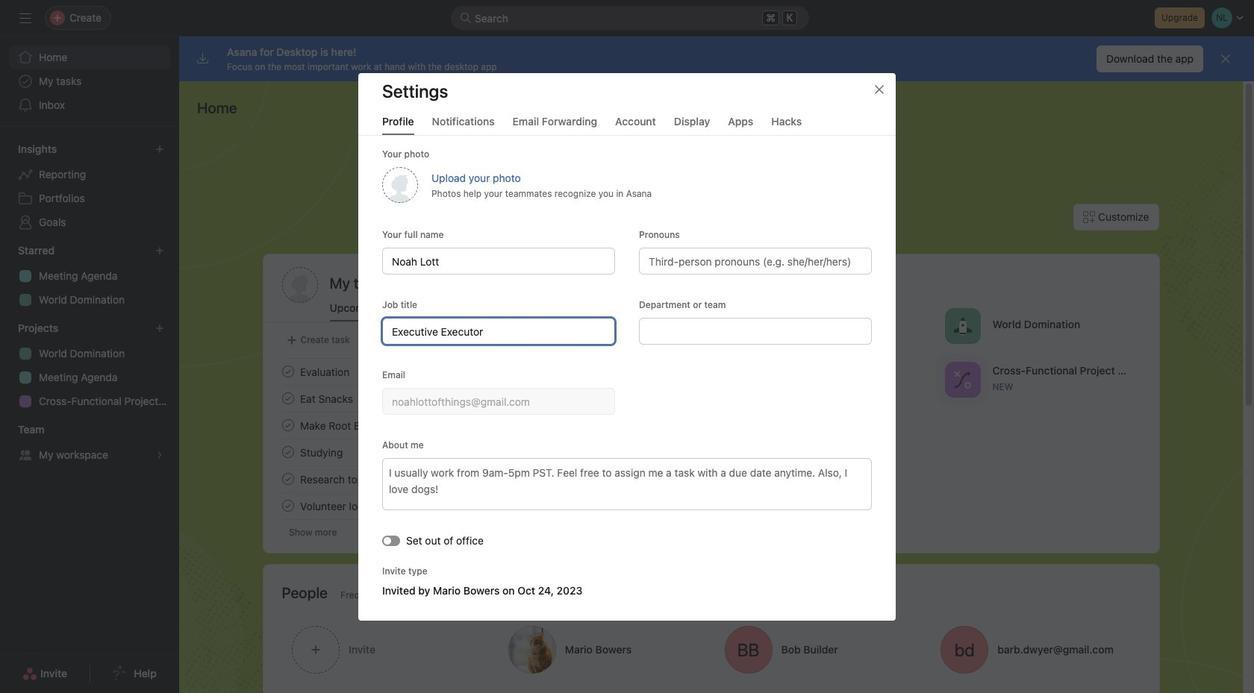 Task type: vqa. For each thing, say whether or not it's contained in the screenshot.
second cell from right
no



Task type: describe. For each thing, give the bounding box(es) containing it.
teams element
[[0, 417, 179, 471]]

Mark complete checkbox
[[279, 444, 297, 462]]

2 mark complete checkbox from the top
[[279, 390, 297, 408]]

1 mark complete checkbox from the top
[[279, 363, 297, 381]]

3 mark complete checkbox from the top
[[279, 417, 297, 435]]

prominent image
[[460, 12, 472, 24]]

starred element
[[0, 238, 179, 315]]

1 mark complete image from the top
[[279, 363, 297, 381]]

I usually work from 9am-5pm PST. Feel free to assign me a task with a due date anytime. Also, I love dogs! text field
[[382, 458, 872, 511]]

5 mark complete image from the top
[[279, 497, 297, 515]]

4 mark complete checkbox from the top
[[279, 471, 297, 488]]

close image
[[874, 83, 886, 95]]

global element
[[0, 37, 179, 126]]

projects element
[[0, 315, 179, 417]]

hide sidebar image
[[19, 12, 31, 24]]



Task type: locate. For each thing, give the bounding box(es) containing it.
Third-person pronouns (e.g. she/her/hers) text field
[[639, 248, 872, 274]]

None text field
[[382, 318, 615, 345], [639, 318, 872, 345], [382, 388, 615, 415], [382, 318, 615, 345], [639, 318, 872, 345], [382, 388, 615, 415]]

3 mark complete image from the top
[[279, 444, 297, 462]]

2 mark complete image from the top
[[279, 417, 297, 435]]

upload new photo image
[[382, 167, 418, 203]]

insights element
[[0, 136, 179, 238]]

5 mark complete checkbox from the top
[[279, 497, 297, 515]]

4 mark complete image from the top
[[279, 471, 297, 488]]

mark complete image
[[279, 390, 297, 408]]

switch
[[382, 536, 400, 546]]

mark complete image
[[279, 363, 297, 381], [279, 417, 297, 435], [279, 444, 297, 462], [279, 471, 297, 488], [279, 497, 297, 515]]

Mark complete checkbox
[[279, 363, 297, 381], [279, 390, 297, 408], [279, 417, 297, 435], [279, 471, 297, 488], [279, 497, 297, 515]]

line_and_symbols image
[[954, 371, 972, 389]]

add profile photo image
[[282, 267, 318, 303]]

dismiss image
[[1220, 53, 1232, 65]]

rocket image
[[954, 317, 972, 335]]

None text field
[[382, 248, 615, 274]]



